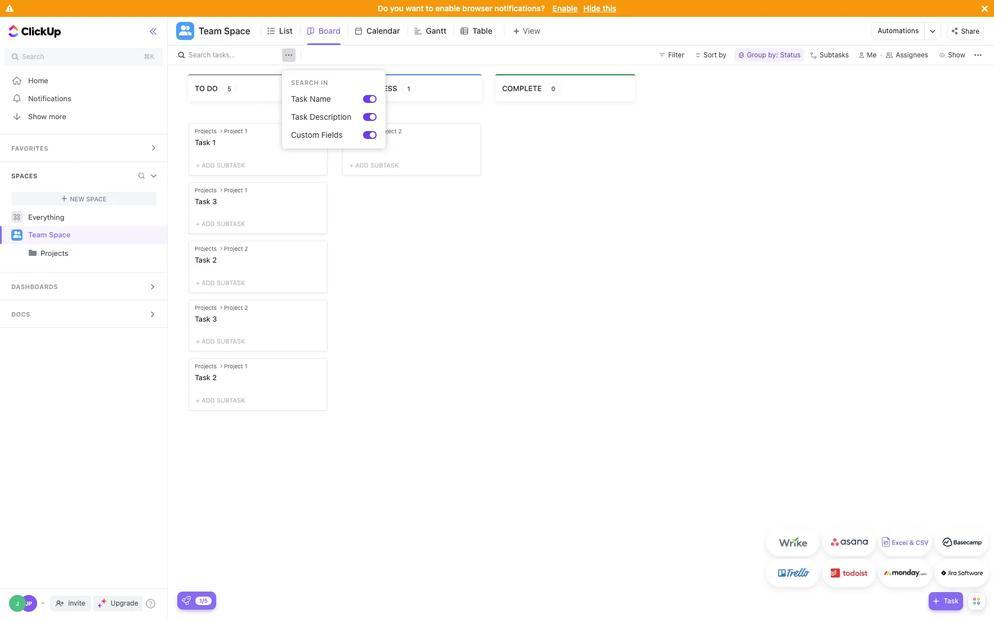 Task type: describe. For each thing, give the bounding box(es) containing it.
home link
[[0, 72, 168, 90]]

assignees
[[896, 51, 929, 59]]

progress
[[358, 84, 397, 93]]

you
[[390, 3, 404, 13]]

2 for 1
[[398, 128, 402, 135]]

project 2 for task 3
[[224, 304, 248, 311]]

projects down task 2
[[195, 304, 217, 311]]

project 2 for task 1
[[378, 128, 402, 135]]

+ add subtask down ‎task 1
[[196, 161, 245, 169]]

new
[[70, 195, 85, 202]]

projects up task 1
[[349, 128, 370, 135]]

notifications
[[28, 94, 71, 103]]

enable
[[435, 3, 460, 13]]

5
[[227, 85, 231, 92]]

team for team space button
[[199, 26, 222, 36]]

+ add subtask down task 1
[[350, 161, 399, 169]]

custom fields button
[[287, 126, 363, 144]]

task name button
[[287, 90, 363, 108]]

want
[[406, 3, 424, 13]]

task name
[[291, 94, 331, 104]]

in progress
[[349, 84, 397, 93]]

hide
[[583, 3, 601, 13]]

team space for team space button
[[199, 26, 250, 36]]

3 for project 2
[[212, 315, 217, 324]]

list link
[[279, 17, 297, 45]]

1/5
[[199, 598, 208, 604]]

task inside "task name" button
[[291, 94, 308, 104]]

add down ‎task 2
[[202, 397, 215, 404]]

automations button
[[872, 23, 925, 39]]

onboarding checklist button element
[[182, 597, 191, 606]]

home
[[28, 76, 48, 85]]

automations
[[878, 26, 919, 35]]

team space link
[[28, 226, 158, 244]]

project 1 for ‎task 2
[[224, 363, 247, 370]]

excel
[[892, 540, 908, 547]]

+ up ‎task 2
[[196, 338, 200, 345]]

search for search tasks...
[[189, 51, 211, 59]]

me
[[867, 51, 877, 59]]

more
[[49, 112, 66, 121]]

team space button
[[194, 19, 250, 43]]

favorites
[[11, 145, 48, 152]]

name
[[310, 94, 331, 104]]

calendar
[[367, 26, 400, 35]]

task 2
[[195, 256, 217, 265]]

+ down ‎task 1
[[196, 161, 200, 169]]

dashboards
[[11, 283, 58, 291]]

custom fields
[[291, 130, 343, 140]]

Search tasks... text field
[[189, 47, 282, 63]]

⌘k
[[144, 52, 155, 61]]

notifications link
[[0, 90, 168, 108]]

‎task 1
[[195, 138, 216, 147]]

this
[[603, 3, 617, 13]]

in
[[321, 79, 328, 86]]

2 for 3
[[245, 304, 248, 311]]

board link
[[319, 17, 345, 45]]

upgrade
[[111, 600, 138, 608]]

list
[[279, 26, 293, 35]]

+ down task 2
[[196, 279, 200, 286]]

project 2 for task 2
[[224, 246, 248, 252]]

share button
[[947, 22, 984, 40]]

docs
[[11, 311, 30, 318]]

1 projects link from the left
[[1, 244, 158, 262]]

calendar link
[[367, 17, 405, 45]]

table
[[473, 26, 493, 35]]

new space
[[70, 195, 107, 202]]

notifications?
[[495, 3, 545, 13]]

projects up ‎task 1
[[195, 128, 217, 135]]

gantt link
[[426, 17, 451, 45]]

custom
[[291, 130, 319, 140]]

1 vertical spatial to
[[195, 84, 205, 93]]

+ up task 2
[[196, 220, 200, 228]]

2 projects link from the left
[[41, 244, 158, 262]]

description
[[310, 112, 351, 122]]



Task type: vqa. For each thing, say whether or not it's contained in the screenshot.
Workspace inside Sidebar navigation
no



Task type: locate. For each thing, give the bounding box(es) containing it.
2 ‎task from the top
[[195, 374, 210, 383]]

‎task for ‎task 2
[[195, 374, 210, 383]]

0 horizontal spatial team space
[[28, 230, 71, 239]]

0 vertical spatial space
[[224, 26, 250, 36]]

board
[[319, 26, 341, 35]]

2 task 3 from the top
[[195, 315, 217, 324]]

0 horizontal spatial search
[[22, 52, 44, 61]]

0 vertical spatial project 2
[[378, 128, 402, 135]]

+ down ‎task 2
[[196, 397, 200, 404]]

add
[[202, 161, 215, 169], [355, 161, 369, 169], [202, 220, 215, 228], [202, 279, 215, 286], [202, 338, 215, 345], [202, 397, 215, 404]]

3 project 1 from the top
[[224, 363, 247, 370]]

+ add subtask down ‎task 2
[[196, 397, 245, 404]]

space up search tasks... text box
[[224, 26, 250, 36]]

gantt
[[426, 26, 447, 35]]

project 1
[[224, 128, 247, 135], [224, 187, 247, 193], [224, 363, 247, 370]]

task inside task description button
[[291, 112, 308, 122]]

team space down everything
[[28, 230, 71, 239]]

user group image
[[13, 232, 21, 238]]

to do
[[195, 84, 218, 93]]

task 3 for project 2
[[195, 315, 217, 324]]

+ add subtask up task 2
[[196, 220, 245, 228]]

3
[[212, 197, 217, 206], [212, 315, 217, 324]]

0 horizontal spatial team
[[28, 230, 47, 239]]

1 vertical spatial space
[[86, 195, 107, 202]]

1 horizontal spatial search
[[189, 51, 211, 59]]

team
[[199, 26, 222, 36], [28, 230, 47, 239]]

2 project 1 from the top
[[224, 187, 247, 193]]

2 horizontal spatial space
[[224, 26, 250, 36]]

share
[[961, 27, 980, 35]]

projects down everything
[[41, 249, 68, 258]]

‎task 2
[[195, 374, 217, 383]]

project 1 for ‎task 1
[[224, 128, 247, 135]]

do
[[378, 3, 388, 13]]

upgrade link
[[93, 596, 143, 612]]

space
[[224, 26, 250, 36], [86, 195, 107, 202], [49, 230, 71, 239]]

add down ‎task 1
[[202, 161, 215, 169]]

0 horizontal spatial space
[[49, 230, 71, 239]]

tasks...
[[213, 51, 235, 59]]

task 1
[[349, 138, 369, 147]]

projects up task 2
[[195, 246, 217, 252]]

team inside button
[[199, 26, 222, 36]]

add up ‎task 2
[[202, 338, 215, 345]]

2 for 2
[[245, 246, 248, 252]]

browser
[[462, 3, 493, 13]]

subtask
[[217, 161, 245, 169], [370, 161, 399, 169], [217, 220, 245, 228], [217, 279, 245, 286], [217, 338, 245, 345], [217, 397, 245, 404]]

task 3 for project 1
[[195, 197, 217, 206]]

1 horizontal spatial space
[[86, 195, 107, 202]]

add down task 1
[[355, 161, 369, 169]]

0 vertical spatial team space
[[199, 26, 250, 36]]

task description
[[291, 112, 351, 122]]

search up task name in the left top of the page
[[291, 79, 319, 86]]

1 horizontal spatial team
[[199, 26, 222, 36]]

task
[[291, 94, 308, 104], [291, 112, 308, 122], [349, 138, 364, 147], [195, 197, 210, 206], [195, 256, 210, 265], [195, 315, 210, 324], [944, 597, 959, 606]]

onboarding checklist button image
[[182, 597, 191, 606]]

1 task 3 from the top
[[195, 197, 217, 206]]

1 vertical spatial team
[[28, 230, 47, 239]]

+ add subtask down task 2
[[196, 279, 245, 286]]

2 vertical spatial project 2
[[224, 304, 248, 311]]

favorites button
[[0, 135, 168, 162]]

sidebar navigation
[[0, 17, 168, 619]]

task 3
[[195, 197, 217, 206], [195, 315, 217, 324]]

0 vertical spatial to
[[426, 3, 433, 13]]

1 vertical spatial 3
[[212, 315, 217, 324]]

0 vertical spatial 3
[[212, 197, 217, 206]]

me button
[[855, 48, 881, 62]]

add up task 2
[[202, 220, 215, 228]]

2 vertical spatial space
[[49, 230, 71, 239]]

+ add subtask up ‎task 2
[[196, 338, 245, 345]]

project 1 for task 3
[[224, 187, 247, 193]]

2 3 from the top
[[212, 315, 217, 324]]

search left tasks...
[[189, 51, 211, 59]]

1
[[407, 85, 410, 92], [245, 128, 247, 135], [212, 138, 216, 147], [366, 138, 369, 147], [245, 187, 247, 193], [245, 363, 247, 370]]

search up home
[[22, 52, 44, 61]]

space right the new
[[86, 195, 107, 202]]

projects inside projects 'link'
[[41, 249, 68, 258]]

‎task for ‎task 1
[[195, 138, 210, 147]]

1 vertical spatial project 1
[[224, 187, 247, 193]]

to
[[426, 3, 433, 13], [195, 84, 205, 93]]

space down everything
[[49, 230, 71, 239]]

0 vertical spatial ‎task
[[195, 138, 210, 147]]

team space inside button
[[199, 26, 250, 36]]

+
[[196, 161, 200, 169], [350, 161, 354, 169], [196, 220, 200, 228], [196, 279, 200, 286], [196, 338, 200, 345], [196, 397, 200, 404]]

task description button
[[287, 108, 363, 126]]

1 project 1 from the top
[[224, 128, 247, 135]]

everything link
[[0, 208, 168, 226]]

2 horizontal spatial search
[[291, 79, 319, 86]]

&
[[910, 540, 914, 547]]

to right want at the top of the page
[[426, 3, 433, 13]]

projects down ‎task 1
[[195, 187, 217, 193]]

complete
[[502, 84, 542, 93]]

search tasks...
[[189, 51, 235, 59]]

space for team space link
[[49, 230, 71, 239]]

+ add subtask
[[196, 161, 245, 169], [350, 161, 399, 169], [196, 220, 245, 228], [196, 279, 245, 286], [196, 338, 245, 345], [196, 397, 245, 404]]

0
[[551, 85, 555, 92]]

1 vertical spatial task 3
[[195, 315, 217, 324]]

csv
[[916, 540, 929, 547]]

1 vertical spatial ‎task
[[195, 374, 210, 383]]

search in
[[291, 79, 328, 86]]

enable
[[553, 3, 578, 13]]

team down everything
[[28, 230, 47, 239]]

1 vertical spatial team space
[[28, 230, 71, 239]]

projects
[[195, 128, 217, 135], [349, 128, 370, 135], [195, 187, 217, 193], [195, 246, 217, 252], [41, 249, 68, 258], [195, 304, 217, 311], [195, 363, 217, 370]]

excel & csv
[[892, 540, 929, 547]]

in
[[349, 84, 356, 93]]

project
[[224, 128, 243, 135], [378, 128, 397, 135], [224, 187, 243, 193], [224, 246, 243, 252], [224, 304, 243, 311], [224, 363, 243, 370]]

to left do
[[195, 84, 205, 93]]

show
[[28, 112, 47, 121]]

table link
[[473, 17, 497, 45]]

do
[[207, 84, 218, 93]]

search for search in
[[291, 79, 319, 86]]

search
[[189, 51, 211, 59], [22, 52, 44, 61], [291, 79, 319, 86]]

‎task
[[195, 138, 210, 147], [195, 374, 210, 383]]

0 vertical spatial team
[[199, 26, 222, 36]]

fields
[[321, 130, 343, 140]]

2
[[398, 128, 402, 135], [245, 246, 248, 252], [212, 256, 217, 265], [245, 304, 248, 311], [212, 374, 217, 383]]

projects link
[[1, 244, 158, 262], [41, 244, 158, 262]]

1 horizontal spatial team space
[[199, 26, 250, 36]]

excel & csv link
[[879, 529, 932, 557]]

project 2
[[378, 128, 402, 135], [224, 246, 248, 252], [224, 304, 248, 311]]

2 vertical spatial project 1
[[224, 363, 247, 370]]

invite
[[68, 600, 85, 608]]

team space for team space link
[[28, 230, 71, 239]]

0 horizontal spatial to
[[195, 84, 205, 93]]

team up search tasks...
[[199, 26, 222, 36]]

space inside button
[[224, 26, 250, 36]]

1 vertical spatial project 2
[[224, 246, 248, 252]]

team inside sidebar navigation
[[28, 230, 47, 239]]

search inside sidebar navigation
[[22, 52, 44, 61]]

3 for project 1
[[212, 197, 217, 206]]

show more
[[28, 112, 66, 121]]

0 vertical spatial task 3
[[195, 197, 217, 206]]

add down task 2
[[202, 279, 215, 286]]

projects up ‎task 2
[[195, 363, 217, 370]]

search for search
[[22, 52, 44, 61]]

0 vertical spatial project 1
[[224, 128, 247, 135]]

team for team space link
[[28, 230, 47, 239]]

space for team space button
[[224, 26, 250, 36]]

everything
[[28, 213, 64, 222]]

team space
[[199, 26, 250, 36], [28, 230, 71, 239]]

team space inside sidebar navigation
[[28, 230, 71, 239]]

do you want to enable browser notifications? enable hide this
[[378, 3, 617, 13]]

assignees button
[[881, 48, 934, 62]]

+ down task 1
[[350, 161, 354, 169]]

team space up tasks...
[[199, 26, 250, 36]]

1 ‎task from the top
[[195, 138, 210, 147]]

1 3 from the top
[[212, 197, 217, 206]]

1 horizontal spatial to
[[426, 3, 433, 13]]



